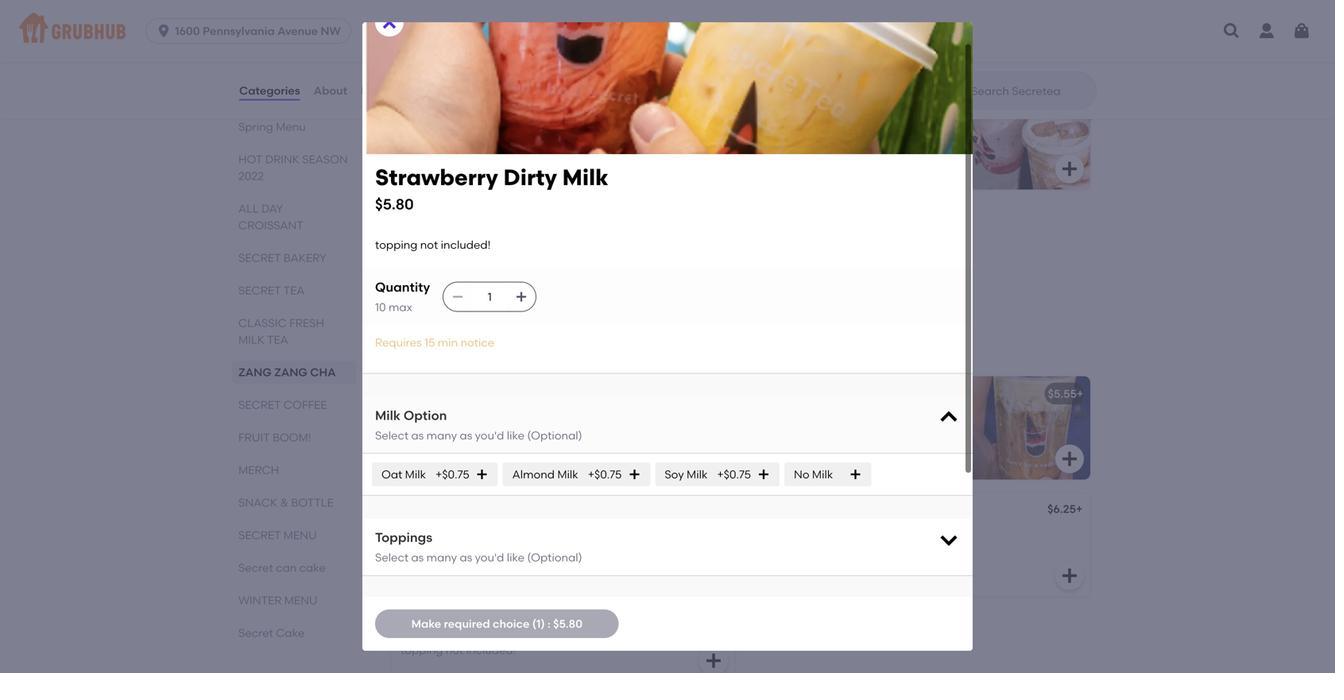 Task type: describe. For each thing, give the bounding box(es) containing it.
secret can cake
[[238, 561, 326, 575]]

requires 15 min notice
[[375, 336, 494, 349]]

1 vertical spatial $6.25
[[1048, 502, 1076, 516]]

dirty for strawberry
[[504, 164, 557, 191]]

can
[[276, 561, 297, 575]]

about button
[[313, 62, 348, 119]]

caramel peanutbutter latte
[[401, 387, 555, 401]]

1600 pennsylvania avenue nw
[[175, 24, 341, 38]]

butter
[[798, 97, 832, 111]]

brown
[[909, 387, 944, 401]]

requires
[[375, 336, 422, 349]]

mango dirty milk image
[[971, 0, 1090, 73]]

+ for cheese foam cold brew w. brown sugar
[[1077, 387, 1084, 401]]

tea inside classic fresh milk tea
[[267, 333, 288, 347]]

milk
[[238, 333, 265, 347]]

dirty for oero
[[430, 97, 456, 111]]

toppings select as many as you'd like (optional)
[[375, 530, 582, 564]]

peanut
[[757, 97, 796, 111]]

$5.80 right :
[[553, 617, 583, 631]]

(optional) inside milk option select as many as you'd like (optional)
[[527, 429, 582, 442]]

almond
[[512, 468, 555, 481]]

min
[[438, 336, 458, 349]]

option
[[404, 408, 447, 423]]

milk inside the strawberry dirty milk $5.80
[[562, 164, 609, 191]]

not down required
[[446, 643, 464, 657]]

required
[[444, 617, 490, 631]]

pennsylvania
[[203, 24, 275, 38]]

you'd inside the toppings select as many as you'd like (optional)
[[475, 551, 504, 564]]

spring
[[238, 120, 273, 134]]

brew
[[863, 387, 890, 401]]

fruit
[[238, 431, 270, 444]]

toppings
[[375, 530, 432, 545]]

menu for secret menu
[[284, 529, 317, 542]]

secret cake
[[238, 626, 304, 640]]

1600
[[175, 24, 200, 38]]

winter menu
[[238, 594, 317, 607]]

strawberry dirty milk $5.80
[[375, 164, 609, 213]]

select inside milk option select as many as you'd like (optional)
[[375, 429, 409, 442]]

$5.55 +
[[1048, 387, 1084, 401]]

(optional) inside the toppings select as many as you'd like (optional)
[[527, 551, 582, 564]]

$5.80 left peanut
[[692, 97, 721, 111]]

search icon image
[[946, 81, 965, 100]]

hot
[[238, 153, 263, 166]]

not down the strawberry dirty milk $5.80
[[446, 236, 464, 250]]

secret up caramel
[[388, 339, 455, 359]]

peanut butter lotus dirty milk image
[[971, 86, 1090, 190]]

hot drink season 2022
[[238, 153, 348, 183]]

cold
[[834, 387, 860, 401]]

as down toppings
[[411, 551, 424, 564]]

croissant
[[238, 219, 303, 232]]

peanut butter lotus dirty milk
[[757, 97, 918, 111]]

no milk
[[794, 468, 833, 481]]

bottle
[[291, 496, 333, 509]]

$5.80 + for cheese
[[692, 387, 728, 401]]

no
[[794, 468, 809, 481]]

zang zang cha
[[238, 366, 336, 379]]

secret for secret can cake
[[238, 561, 273, 575]]

strawberry dirty milk image
[[615, 203, 734, 306]]

not down oero dirty milk
[[446, 120, 464, 133]]

w.
[[893, 387, 907, 401]]

fruit boom!
[[238, 431, 311, 444]]

+ for caramel peanutbutter latte
[[721, 387, 728, 401]]

Search Secretea search field
[[970, 83, 1091, 99]]

caramel
[[401, 387, 448, 401]]

merch
[[238, 463, 279, 477]]

oat
[[381, 468, 402, 481]]

sugar
[[946, 387, 979, 401]]

snack
[[238, 496, 277, 509]]

menu
[[276, 120, 306, 134]]

you'd inside milk option select as many as you'd like (optional)
[[475, 429, 504, 442]]

almond milk
[[512, 468, 578, 481]]

snack & bottle
[[238, 496, 333, 509]]

strawberry
[[375, 164, 498, 191]]

brown sugar boba dirty milk image
[[615, 0, 734, 73]]

as down caramel peanutbutter latte
[[460, 429, 472, 442]]

1600 pennsylvania avenue nw button
[[146, 18, 358, 44]]

lotus
[[835, 97, 864, 111]]

classic fresh milk tea
[[238, 316, 324, 347]]

oero dirty milk
[[401, 97, 481, 111]]

not down butter
[[802, 120, 820, 133]]

cha
[[310, 366, 336, 379]]

season
[[302, 153, 348, 166]]

$5.80 + for peanut
[[692, 97, 728, 111]]

choice
[[493, 617, 530, 631]]

day
[[261, 202, 283, 215]]

(1)
[[532, 617, 545, 631]]

1 horizontal spatial secret coffee
[[388, 339, 526, 359]]

soy
[[665, 468, 684, 481]]

cheese foam cold brew w. brown sugar
[[757, 387, 979, 401]]

like inside the toppings select as many as you'd like (optional)
[[507, 551, 525, 564]]

reviews
[[361, 84, 405, 97]]

2022
[[238, 169, 264, 183]]

select inside the toppings select as many as you'd like (optional)
[[375, 551, 409, 564]]

many inside the toppings select as many as you'd like (optional)
[[426, 551, 457, 564]]

nw
[[321, 24, 341, 38]]

spring menu
[[238, 120, 306, 134]]

1 vertical spatial latte
[[439, 621, 467, 634]]

oero dirty milk image
[[615, 86, 734, 190]]

secret bakery
[[238, 251, 326, 265]]

secret up fruit
[[238, 398, 281, 412]]

categories button
[[238, 62, 301, 119]]

+$0.75 for soy milk
[[717, 468, 751, 481]]



Task type: locate. For each thing, give the bounding box(es) containing it.
2 (optional) from the top
[[527, 551, 582, 564]]

make required choice (1) : $5.80
[[411, 617, 583, 631]]

Input item quantity number field
[[472, 283, 507, 311]]

included!
[[466, 120, 516, 133], [822, 120, 872, 133], [466, 236, 516, 250], [441, 238, 491, 251], [466, 410, 516, 423], [466, 526, 516, 540], [466, 643, 516, 657]]

1 vertical spatial topping not included! button
[[391, 493, 734, 596]]

as up required
[[460, 551, 472, 564]]

zang down milk
[[238, 366, 272, 379]]

+$0.75 for almond milk
[[588, 468, 622, 481]]

1 vertical spatial like
[[507, 551, 525, 564]]

winter
[[238, 594, 282, 607]]

latte right the peanutbutter
[[527, 387, 555, 401]]

2 +$0.75 from the left
[[588, 468, 622, 481]]

+
[[721, 97, 728, 111], [1077, 97, 1084, 111], [721, 387, 728, 401], [1077, 387, 1084, 401], [1076, 502, 1083, 516]]

1 many from the top
[[426, 429, 457, 442]]

svg image
[[380, 13, 399, 32], [1292, 21, 1311, 41], [938, 406, 960, 429], [1060, 449, 1079, 469], [476, 468, 489, 481], [849, 468, 862, 481], [1060, 566, 1079, 585]]

about
[[314, 84, 347, 97]]

milk inside milk option select as many as you'd like (optional)
[[375, 408, 401, 423]]

1 horizontal spatial +$0.75
[[588, 468, 622, 481]]

many down toppings
[[426, 551, 457, 564]]

1 vertical spatial you'd
[[475, 551, 504, 564]]

latte
[[527, 387, 555, 401], [439, 621, 467, 634]]

secret down croissant
[[238, 251, 281, 265]]

$5.55
[[1048, 387, 1077, 401]]

1 vertical spatial (optional)
[[527, 551, 582, 564]]

0 vertical spatial latte
[[527, 387, 555, 401]]

topping
[[401, 120, 443, 133], [757, 120, 799, 133], [401, 236, 443, 250], [375, 238, 418, 251], [401, 410, 443, 423], [401, 526, 443, 540], [401, 643, 443, 657]]

svg image inside 1600 pennsylvania avenue nw button
[[156, 23, 172, 39]]

fresh
[[289, 316, 324, 330]]

not right toppings
[[446, 526, 464, 540]]

:
[[548, 617, 551, 631]]

0 vertical spatial $6.25
[[1048, 97, 1077, 111]]

secret left can
[[238, 561, 273, 575]]

0 vertical spatial many
[[426, 429, 457, 442]]

menu
[[284, 529, 317, 542], [284, 594, 317, 607]]

secret up classic
[[238, 284, 281, 297]]

0 vertical spatial menu
[[284, 529, 317, 542]]

cake
[[299, 561, 326, 575]]

0 horizontal spatial secret coffee
[[238, 398, 327, 412]]

1 like from the top
[[507, 429, 525, 442]]

1 horizontal spatial coffee
[[459, 339, 526, 359]]

reviews button
[[360, 62, 406, 119]]

$5.80 +
[[692, 97, 728, 111], [692, 387, 728, 401]]

coffee up 'boom!'
[[284, 398, 327, 412]]

notice
[[461, 336, 494, 349]]

make
[[411, 617, 441, 631]]

not up the quantity
[[420, 238, 438, 251]]

milk
[[459, 97, 481, 111], [896, 97, 918, 111], [562, 164, 609, 191], [375, 408, 401, 423], [405, 468, 426, 481], [557, 468, 578, 481], [687, 468, 708, 481], [812, 468, 833, 481]]

like
[[507, 429, 525, 442], [507, 551, 525, 564]]

soy milk
[[665, 468, 708, 481]]

0 vertical spatial you'd
[[475, 429, 504, 442]]

max
[[389, 301, 412, 314]]

secret for secret cake
[[238, 626, 273, 640]]

coffee up the peanutbutter
[[459, 339, 526, 359]]

peanutbutter
[[451, 387, 524, 401]]

categories
[[239, 84, 300, 97]]

menu for winter menu
[[284, 594, 317, 607]]

boom!
[[273, 431, 311, 444]]

zang left cha in the left bottom of the page
[[274, 366, 307, 379]]

like inside milk option select as many as you'd like (optional)
[[507, 429, 525, 442]]

1 horizontal spatial latte
[[527, 387, 555, 401]]

classic
[[238, 316, 287, 330]]

all
[[238, 202, 259, 215]]

0 vertical spatial tea
[[283, 284, 305, 297]]

0 vertical spatial select
[[375, 429, 409, 442]]

cheese
[[757, 387, 798, 401]]

secret coffee down zang zang cha
[[238, 398, 327, 412]]

+$0.75 for oat milk
[[436, 468, 469, 481]]

2 horizontal spatial dirty
[[867, 97, 893, 111]]

topping not included!
[[401, 120, 516, 133], [757, 120, 872, 133], [401, 236, 516, 250], [375, 238, 491, 251], [401, 410, 516, 423], [401, 526, 516, 540], [401, 643, 516, 657]]

1 you'd from the top
[[475, 429, 504, 442]]

0 vertical spatial (optional)
[[527, 429, 582, 442]]

1 vertical spatial select
[[375, 551, 409, 564]]

dirty inside the strawberry dirty milk $5.80
[[504, 164, 557, 191]]

menu down bottle
[[284, 529, 317, 542]]

$5.80 + left peanut
[[692, 97, 728, 111]]

$6.25 +
[[1048, 97, 1084, 111], [1048, 502, 1083, 516]]

1 vertical spatial secret coffee
[[238, 398, 327, 412]]

many inside milk option select as many as you'd like (optional)
[[426, 429, 457, 442]]

1 topping not included! button from the top
[[391, 203, 734, 306]]

$5.80 down the strawberry
[[375, 196, 414, 213]]

select
[[375, 429, 409, 442], [375, 551, 409, 564]]

0 vertical spatial topping not included! button
[[391, 203, 734, 306]]

10
[[375, 301, 386, 314]]

svg image
[[1222, 21, 1241, 41], [156, 23, 172, 39], [704, 43, 723, 62], [1060, 43, 1079, 62], [1060, 159, 1079, 178], [452, 291, 464, 303], [515, 291, 528, 303], [704, 449, 723, 469], [628, 468, 641, 481], [757, 468, 770, 481], [938, 529, 960, 551], [704, 566, 723, 585], [704, 651, 723, 670]]

2 topping not included! button from the top
[[391, 493, 734, 596]]

$5.80 inside the strawberry dirty milk $5.80
[[375, 196, 414, 213]]

+ for oero dirty milk
[[721, 97, 728, 111]]

select down toppings
[[375, 551, 409, 564]]

dirty
[[430, 97, 456, 111], [867, 97, 893, 111], [504, 164, 557, 191]]

secret latte
[[401, 621, 467, 634]]

$5.80
[[692, 97, 721, 111], [375, 196, 414, 213], [692, 387, 721, 401], [553, 617, 583, 631]]

latte left choice
[[439, 621, 467, 634]]

svg image inside main navigation navigation
[[1292, 21, 1311, 41]]

0 vertical spatial coffee
[[459, 339, 526, 359]]

topping not included! button
[[391, 203, 734, 306], [391, 493, 734, 596]]

2 like from the top
[[507, 551, 525, 564]]

many down 'option'
[[426, 429, 457, 442]]

not down caramel peanutbutter latte
[[446, 410, 464, 423]]

1 select from the top
[[375, 429, 409, 442]]

(optional) up :
[[527, 551, 582, 564]]

tea down bakery
[[283, 284, 305, 297]]

you'd down the peanutbutter
[[475, 429, 504, 442]]

1 horizontal spatial zang
[[274, 366, 307, 379]]

0 horizontal spatial +$0.75
[[436, 468, 469, 481]]

like up almond
[[507, 429, 525, 442]]

zang
[[238, 366, 272, 379], [274, 366, 307, 379]]

$5.80 left cheese
[[692, 387, 721, 401]]

secret coffee
[[388, 339, 526, 359], [238, 398, 327, 412]]

all day croissant
[[238, 202, 303, 232]]

secret menu
[[238, 529, 317, 542]]

as down 'option'
[[411, 429, 424, 442]]

+$0.75 right soy milk
[[717, 468, 751, 481]]

0 horizontal spatial dirty
[[430, 97, 456, 111]]

1 horizontal spatial dirty
[[504, 164, 557, 191]]

avenue
[[277, 24, 318, 38]]

many
[[426, 429, 457, 442], [426, 551, 457, 564]]

bakery
[[284, 251, 326, 265]]

foam
[[800, 387, 831, 401]]

0 vertical spatial like
[[507, 429, 525, 442]]

tea
[[283, 284, 305, 297], [267, 333, 288, 347]]

1 +$0.75 from the left
[[436, 468, 469, 481]]

0 vertical spatial secret coffee
[[388, 339, 526, 359]]

select down 'option'
[[375, 429, 409, 442]]

1 vertical spatial tea
[[267, 333, 288, 347]]

1 vertical spatial many
[[426, 551, 457, 564]]

2 horizontal spatial +$0.75
[[717, 468, 751, 481]]

0 vertical spatial $5.80 +
[[692, 97, 728, 111]]

1 (optional) from the top
[[527, 429, 582, 442]]

secret
[[238, 561, 273, 575], [401, 621, 436, 634], [238, 626, 273, 640]]

secret down winter
[[238, 626, 273, 640]]

0 horizontal spatial latte
[[439, 621, 467, 634]]

cheese foam cold brew w. brown sugar image
[[971, 376, 1090, 480]]

secret left required
[[401, 621, 436, 634]]

2 zang from the left
[[274, 366, 307, 379]]

2 you'd from the top
[[475, 551, 504, 564]]

like up choice
[[507, 551, 525, 564]]

quantity
[[375, 279, 430, 295]]

drink
[[265, 153, 300, 166]]

$5.80 + left cheese
[[692, 387, 728, 401]]

0 vertical spatial $6.25 +
[[1048, 97, 1084, 111]]

secret down snack
[[238, 529, 281, 542]]

secret tea
[[238, 284, 305, 297]]

1 vertical spatial menu
[[284, 594, 317, 607]]

15
[[424, 336, 435, 349]]

&
[[280, 496, 289, 509]]

+$0.75 right oat milk
[[436, 468, 469, 481]]

(optional)
[[527, 429, 582, 442], [527, 551, 582, 564]]

+$0.75
[[436, 468, 469, 481], [588, 468, 622, 481], [717, 468, 751, 481]]

0 horizontal spatial zang
[[238, 366, 272, 379]]

cake
[[276, 626, 304, 640]]

2 select from the top
[[375, 551, 409, 564]]

+ for peanut butter lotus dirty milk
[[1077, 97, 1084, 111]]

oat milk
[[381, 468, 426, 481]]

1 zang from the left
[[238, 366, 272, 379]]

3 +$0.75 from the left
[[717, 468, 751, 481]]

1 $5.80 + from the top
[[692, 97, 728, 111]]

1 vertical spatial $5.80 +
[[692, 387, 728, 401]]

2 $5.80 + from the top
[[692, 387, 728, 401]]

+$0.75 right almond milk
[[588, 468, 622, 481]]

you'd up make required choice (1) : $5.80
[[475, 551, 504, 564]]

tea down classic
[[267, 333, 288, 347]]

2 many from the top
[[426, 551, 457, 564]]

milk option select as many as you'd like (optional)
[[375, 408, 582, 442]]

main navigation navigation
[[0, 0, 1335, 62]]

0 horizontal spatial coffee
[[284, 398, 327, 412]]

secret for secret latte
[[401, 621, 436, 634]]

marble coffee image
[[615, 493, 734, 596]]

secret coffee up caramel peanutbutter latte
[[388, 339, 526, 359]]

caramel peanutbutter latte image
[[615, 376, 734, 480]]

1 vertical spatial $6.25 +
[[1048, 502, 1083, 516]]

menu up cake
[[284, 594, 317, 607]]

oero
[[401, 97, 428, 111]]

1 vertical spatial coffee
[[284, 398, 327, 412]]

(optional) up almond milk
[[527, 429, 582, 442]]

quantity 10 max
[[375, 279, 430, 314]]



Task type: vqa. For each thing, say whether or not it's contained in the screenshot.
'vegan'
no



